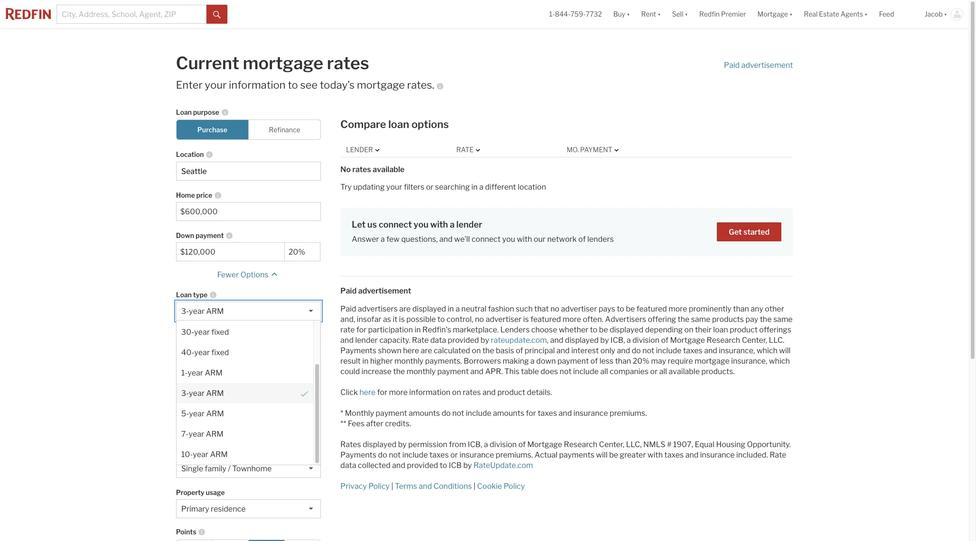 Task type: vqa. For each thing, say whether or not it's contained in the screenshot.
Monthly Market Update
no



Task type: describe. For each thing, give the bounding box(es) containing it.
lender inside 'paid advertisers are displayed in a neutral fashion such that no advertiser pays to be featured more prominently than any other and, insofar as it is possible to control, no advertiser is featured more often. advertisers offering the same products pay the same rate for participation in redfin's marketplace. lenders choose whether to be displayed depending on their loan product offerings and lender capacity. rate data provided by'
[[355, 336, 378, 345]]

taxes down the permission
[[430, 451, 449, 460]]

icb, inside , and displayed by icb, a division of mortgage research center, llc. payments shown here are calculated on the basis of principal and interest only and do not include taxes and insurance, which will result in higher monthly payments. borrowers making a down payment of less than 20% may require mortgage insurance, which could increase the monthly payment and apr. this table does not include all companies or all available products.
[[611, 336, 625, 345]]

1 horizontal spatial as
[[228, 392, 235, 400]]

property usage element
[[176, 483, 316, 500]]

in inside , and displayed by icb, a division of mortgage research center, llc. payments shown here are calculated on the basis of principal and interest only and do not include taxes and insurance, which will result in higher monthly payments. borrowers making a down payment of less than 20% may require mortgage insurance, which could increase the monthly payment and apr. this table does not include all companies or all available products.
[[362, 357, 369, 366]]

1 vertical spatial advertisement
[[358, 287, 411, 296]]

of inside rates displayed by permission from icb, a division of mortgage research center, llc, nmls # 1907, equal housing opportunity. payments do not include taxes or insurance premiums. actual payments will be greater with taxes and insurance included. rate data collected and provided to icb by
[[518, 441, 526, 450]]

with up questions,
[[430, 220, 448, 230]]

jacob ▾
[[925, 10, 947, 18]]

2 3- from the top
[[181, 389, 189, 398]]

the right increase
[[393, 368, 405, 377]]

the right offering
[[678, 315, 690, 324]]

down
[[176, 232, 194, 240]]

are inside , and displayed by icb, a division of mortgage research center, llc. payments shown here are calculated on the basis of principal and interest only and do not include taxes and insurance, which will result in higher monthly payments. borrowers making a down payment of less than 20% may require mortgage insurance, which could increase the monthly payment and apr. this table does not include all companies or all available products.
[[421, 347, 432, 356]]

agents
[[841, 10, 863, 18]]

eligible
[[237, 392, 259, 400]]

2 vertical spatial rates
[[463, 388, 481, 398]]

0 horizontal spatial low
[[231, 430, 242, 438]]

with left our
[[517, 235, 532, 244]]

payment down the payments.
[[437, 368, 469, 377]]

a left the different
[[479, 183, 484, 192]]

updating
[[353, 183, 385, 192]]

taxes down the #
[[664, 451, 684, 460]]

of down rateupdate.com link
[[516, 347, 523, 356]]

Down payment text field
[[180, 248, 280, 257]]

0 horizontal spatial on
[[452, 388, 461, 398]]

1-844-759-7732 link
[[549, 10, 602, 18]]

in right searching
[[471, 183, 478, 192]]

payments inside , and displayed by icb, a division of mortgage research center, llc. payments shown here are calculated on the basis of principal and interest only and do not include taxes and insurance, which will result in higher monthly payments. borrowers making a down payment of less than 20% may require mortgage insurance, which could increase the monthly payment and apr. this table does not include all companies or all available products.
[[340, 347, 376, 356]]

0 vertical spatial available
[[373, 165, 405, 174]]

the up borrowers
[[482, 347, 494, 356]]

0 horizontal spatial as
[[206, 392, 213, 400]]

0 vertical spatial no
[[551, 305, 559, 314]]

payment inside include fha loans available for borrowers with low down payment or low credit score
[[195, 430, 222, 438]]

depending
[[645, 326, 683, 335]]

0 horizontal spatial advertiser
[[486, 315, 522, 324]]

do inside * monthly payment amounts do not include amounts for taxes and insurance premiums. ** fees after credits.
[[442, 409, 451, 418]]

calculated
[[434, 347, 470, 356]]

1 horizontal spatial mortgage
[[357, 79, 405, 91]]

premiums. inside rates displayed by permission from icb, a division of mortgage research center, llc, nmls # 1907, equal housing opportunity. payments do not include taxes or insurance premiums. actual payments will be greater with taxes and insurance included. rate data collected and provided to icb by
[[496, 451, 533, 460]]

1 policy from the left
[[369, 483, 390, 492]]

redfin
[[699, 10, 720, 18]]

rent
[[641, 10, 656, 18]]

a inside 'paid advertisers are displayed in a neutral fashion such that no advertiser pays to be featured more prominently than any other and, insofar as it is possible to control, no advertiser is featured more often. advertisers offering the same products pay the same rate for participation in redfin's marketplace. lenders choose whether to be displayed depending on their loan product offerings and lender capacity. rate data provided by'
[[456, 305, 460, 314]]

not right does
[[560, 368, 572, 377]]

such
[[516, 305, 533, 314]]

3-year arm inside 3-year arm element
[[181, 389, 224, 398]]

capacity.
[[379, 336, 410, 345]]

single family / townhome
[[181, 465, 272, 474]]

0 horizontal spatial more
[[389, 388, 408, 398]]

*
[[340, 409, 343, 418]]

list box containing 3-year arm
[[176, 302, 321, 466]]

3-year arm element
[[177, 384, 313, 404]]

or right filters
[[426, 183, 434, 192]]

any
[[751, 305, 763, 314]]

option group for points
[[176, 540, 321, 542]]

family
[[205, 465, 226, 474]]

va
[[201, 372, 210, 380]]

0 vertical spatial rates
[[327, 53, 369, 74]]

0 vertical spatial insurance,
[[719, 347, 755, 356]]

paid inside 'paid advertisers are displayed in a neutral fashion such that no advertiser pays to be featured more prominently than any other and, insofar as it is possible to control, no advertiser is featured more often. advertisers offering the same products pay the same rate for participation in redfin's marketplace. lenders choose whether to be displayed depending on their loan product offerings and lender capacity. rate data provided by'
[[340, 305, 356, 314]]

▾ for rent ▾
[[658, 10, 661, 18]]

see
[[300, 79, 318, 91]]

1 vertical spatial which
[[769, 357, 790, 366]]

choose
[[531, 326, 557, 335]]

and left we'll
[[439, 235, 453, 244]]

compare
[[340, 118, 386, 131]]

cookie policy link
[[477, 483, 525, 492]]

answer a few questions, and we'll connect you with our network of lenders
[[352, 235, 614, 244]]

arm down well
[[206, 410, 224, 419]]

1 is from the left
[[399, 315, 405, 324]]

1 horizontal spatial connect
[[472, 235, 501, 244]]

State, City, County, ZIP search field
[[176, 162, 321, 181]]

in down possible
[[415, 326, 421, 335]]

0 horizontal spatial no
[[475, 315, 484, 324]]

rates
[[340, 441, 361, 450]]

for inside 'paid advertisers are displayed in a neutral fashion such that no advertiser pays to be featured more prominently than any other and, insofar as it is possible to control, no advertiser is featured more often. advertisers offering the same products pay the same rate for participation in redfin's marketplace. lenders choose whether to be displayed depending on their loan product offerings and lender capacity. rate data provided by'
[[356, 326, 367, 335]]

1 all from the left
[[600, 368, 608, 377]]

mortgage inside , and displayed by icb, a division of mortgage research center, llc. payments shown here are calculated on the basis of principal and interest only and do not include taxes and insurance, which will result in higher monthly payments. borrowers making a down payment of less than 20% may require mortgage insurance, which could increase the monthly payment and apr. this table does not include all companies or all available products.
[[695, 357, 730, 366]]

Purchase radio
[[176, 120, 249, 140]]

higher
[[370, 357, 393, 366]]

location
[[176, 151, 204, 159]]

10-year arm
[[181, 451, 228, 460]]

0 vertical spatial you
[[414, 220, 429, 230]]

by inside , and displayed by icb, a division of mortgage research center, llc. payments shown here are calculated on the basis of principal and interest only and do not include taxes and insurance, which will result in higher monthly payments. borrowers making a down payment of less than 20% may require mortgage insurance, which could increase the monthly payment and apr. this table does not include all companies or all available products.
[[600, 336, 609, 345]]

of down depending
[[661, 336, 669, 345]]

and down apr. at bottom
[[483, 388, 496, 398]]

icb
[[449, 462, 462, 471]]

increase
[[362, 368, 392, 377]]

1 vertical spatial here
[[360, 388, 376, 398]]

displayed up possible
[[412, 305, 446, 314]]

advertisers
[[605, 315, 646, 324]]

to inside rates displayed by permission from icb, a division of mortgage research center, llc, nmls # 1907, equal housing opportunity. payments do not include taxes or insurance premiums. actual payments will be greater with taxes and insurance included. rate data collected and provided to icb by
[[440, 462, 447, 471]]

and right terms
[[419, 483, 432, 492]]

0 radio
[[212, 540, 249, 542]]

and inside include va loans available for active u.s. military and veterans, as well as eligible spouses
[[274, 383, 285, 391]]

arm up the family
[[210, 451, 228, 460]]

759-
[[571, 10, 586, 18]]

0 vertical spatial paid advertisement
[[724, 61, 793, 70]]

redfin premier button
[[694, 0, 752, 28]]

try updating your filters or searching in a different location
[[340, 183, 546, 192]]

arm down va
[[206, 389, 224, 398]]

sell
[[672, 10, 683, 18]]

Down payment text field
[[289, 248, 316, 257]]

1907,
[[673, 441, 693, 450]]

fashion
[[488, 305, 514, 314]]

to left see
[[288, 79, 298, 91]]

the down any
[[760, 315, 772, 324]]

does
[[541, 368, 558, 377]]

a left few
[[381, 235, 385, 244]]

arm down borrowers
[[206, 430, 224, 439]]

get
[[729, 228, 742, 237]]

credit
[[244, 430, 262, 438]]

provided inside rates displayed by permission from icb, a division of mortgage research center, llc, nmls # 1907, equal housing opportunity. payments do not include taxes or insurance premiums. actual payments will be greater with taxes and insurance included. rate data collected and provided to icb by
[[407, 462, 438, 471]]

Home price text field
[[180, 208, 317, 217]]

will inside , and displayed by icb, a division of mortgage research center, llc. payments shown here are calculated on the basis of principal and interest only and do not include taxes and insurance, which will result in higher monthly payments. borrowers making a down payment of less than 20% may require mortgage insurance, which could increase the monthly payment and apr. this table does not include all companies or all available products.
[[779, 347, 791, 356]]

1 vertical spatial be
[[599, 326, 608, 335]]

monthly
[[345, 409, 374, 418]]

of left the less
[[591, 357, 598, 366]]

1 vertical spatial your
[[386, 183, 402, 192]]

down payment element
[[284, 226, 316, 243]]

other
[[765, 305, 784, 314]]

principal
[[525, 347, 555, 356]]

**
[[340, 420, 346, 429]]

1 vertical spatial insurance,
[[731, 357, 767, 366]]

purpose
[[193, 108, 219, 116]]

here link
[[360, 388, 376, 398]]

include for include fha loans available for borrowers with low down payment or low credit score
[[176, 410, 199, 418]]

mortgage ▾ button
[[758, 0, 793, 28]]

type for property type
[[206, 449, 220, 457]]

1- for year
[[181, 369, 188, 378]]

no
[[340, 165, 351, 174]]

rent ▾ button
[[636, 0, 666, 28]]

fewer
[[217, 271, 239, 280]]

2 all from the left
[[659, 368, 667, 377]]

a up table
[[531, 357, 535, 366]]

arm up active
[[205, 369, 223, 378]]

/
[[228, 465, 231, 474]]

advertisement inside button
[[741, 61, 793, 70]]

research inside , and displayed by icb, a division of mortgage research center, llc. payments shown here are calculated on the basis of principal and interest only and do not include taxes and insurance, which will result in higher monthly payments. borrowers making a down payment of less than 20% may require mortgage insurance, which could increase the monthly payment and apr. this table does not include all companies or all available products.
[[707, 336, 740, 345]]

0 - 1 radio
[[248, 540, 285, 542]]

rate button
[[456, 145, 482, 155]]

0 horizontal spatial insurance
[[460, 451, 494, 460]]

research inside rates displayed by permission from icb, a division of mortgage research center, llc, nmls # 1907, equal housing opportunity. payments do not include taxes or insurance premiums. actual payments will be greater with taxes and insurance included. rate data collected and provided to icb by
[[564, 441, 597, 450]]

to down often.
[[590, 326, 597, 335]]

payment right down
[[196, 232, 224, 240]]

0 vertical spatial your
[[205, 79, 227, 91]]

enter
[[176, 79, 203, 91]]

different
[[485, 183, 516, 192]]

include va loans available for active u.s. military and veterans, as well as eligible spouses
[[176, 372, 286, 400]]

mortgage inside rates displayed by permission from icb, a division of mortgage research center, llc, nmls # 1907, equal housing opportunity. payments do not include taxes or insurance premiums. actual payments will be greater with taxes and insurance included. rate data collected and provided to icb by
[[527, 441, 562, 450]]

1 vertical spatial more
[[563, 315, 581, 324]]

paid inside button
[[724, 61, 740, 70]]

taxes inside , and displayed by icb, a division of mortgage research center, llc. payments shown here are calculated on the basis of principal and interest only and do not include taxes and insurance, which will result in higher monthly payments. borrowers making a down payment of less than 20% may require mortgage insurance, which could increase the monthly payment and apr. this table does not include all companies or all available products.
[[683, 347, 703, 356]]

0 vertical spatial monthly
[[394, 357, 424, 366]]

or inside include fha loans available for borrowers with low down payment or low credit score
[[223, 430, 230, 438]]

equal
[[695, 441, 715, 450]]

property for primary residence
[[176, 489, 204, 497]]

less
[[600, 357, 614, 366]]

2 policy from the left
[[504, 483, 525, 492]]

with inside include fha loans available for borrowers with low down payment or low credit score
[[249, 422, 263, 430]]

neutral
[[461, 305, 486, 314]]

0 vertical spatial featured
[[637, 305, 667, 314]]

interest
[[571, 347, 599, 356]]

often.
[[583, 315, 604, 324]]

0 vertical spatial advertiser
[[561, 305, 597, 314]]

fixed for 30-year fixed
[[211, 328, 229, 337]]

for right here 'link'
[[377, 388, 387, 398]]

rent ▾ button
[[641, 0, 661, 28]]

mortgage ▾
[[758, 10, 793, 18]]

veterans,
[[176, 392, 205, 400]]

include down 'interest'
[[573, 368, 599, 377]]

a inside rates displayed by permission from icb, a division of mortgage research center, llc, nmls # 1907, equal housing opportunity. payments do not include taxes or insurance premiums. actual payments will be greater with taxes and insurance included. rate data collected and provided to icb by
[[484, 441, 488, 450]]

center, inside , and displayed by icb, a division of mortgage research center, llc. payments shown here are calculated on the basis of principal and interest only and do not include taxes and insurance, which will result in higher monthly payments. borrowers making a down payment of less than 20% may require mortgage insurance, which could increase the monthly payment and apr. this table does not include all companies or all available products.
[[742, 336, 767, 345]]

arm up 30-year fixed at left
[[206, 307, 224, 316]]

of left 'lenders'
[[578, 235, 586, 244]]

it
[[393, 315, 397, 324]]

permission
[[408, 441, 447, 450]]

All radio
[[176, 540, 213, 542]]

1 vertical spatial product
[[497, 388, 525, 398]]

0 horizontal spatial paid advertisement
[[340, 287, 411, 296]]

for inside * monthly payment amounts do not include amounts for taxes and insurance premiums. ** fees after credits.
[[526, 409, 536, 418]]

that
[[534, 305, 549, 314]]

payment down 'interest'
[[558, 357, 589, 366]]

1 vertical spatial rates
[[352, 165, 371, 174]]

loan for loan type
[[176, 291, 192, 299]]

20%
[[633, 357, 650, 366]]

include inside * monthly payment amounts do not include amounts for taxes and insurance premiums. ** fees after credits.
[[466, 409, 491, 418]]

in up control,
[[448, 305, 454, 314]]

loan for loan purpose
[[176, 108, 192, 116]]

housing
[[716, 441, 745, 450]]

here inside , and displayed by icb, a division of mortgage research center, llc. payments shown here are calculated on the basis of principal and interest only and do not include taxes and insurance, which will result in higher monthly payments. borrowers making a down payment of less than 20% may require mortgage insurance, which could increase the monthly payment and apr. this table does not include all companies or all available products.
[[403, 347, 419, 356]]

or inside rates displayed by permission from icb, a division of mortgage research center, llc, nmls # 1907, equal housing opportunity. payments do not include taxes or insurance premiums. actual payments will be greater with taxes and insurance included. rate data collected and provided to icb by
[[450, 451, 458, 460]]

loans for include fha loans
[[216, 410, 233, 418]]

could
[[340, 368, 360, 377]]

u.s.
[[236, 383, 248, 391]]

not up 20% at the right
[[643, 347, 654, 356]]

dialog containing 30-year fixed
[[176, 302, 321, 466]]

sell ▾
[[672, 10, 688, 18]]

2 is from the left
[[523, 315, 529, 324]]

our
[[534, 235, 546, 244]]

2 | from the left
[[474, 483, 476, 492]]

property type element
[[176, 443, 316, 460]]

7-
[[181, 430, 189, 439]]

rates.
[[407, 79, 434, 91]]

terms and conditions link
[[395, 483, 472, 492]]

data inside 'paid advertisers are displayed in a neutral fashion such that no advertiser pays to be featured more prominently than any other and, insofar as it is possible to control, no advertiser is featured more often. advertisers offering the same products pay the same rate for participation in redfin's marketplace. lenders choose whether to be displayed depending on their loan product offerings and lender capacity. rate data provided by'
[[430, 336, 446, 345]]

0 horizontal spatial mortgage
[[243, 53, 323, 74]]

7-year arm
[[181, 430, 224, 439]]

1 - 2 radio
[[284, 540, 321, 542]]

no rates available
[[340, 165, 405, 174]]

residence
[[211, 505, 246, 514]]

as inside 'paid advertisers are displayed in a neutral fashion such that no advertiser pays to be featured more prominently than any other and, insofar as it is possible to control, no advertiser is featured more often. advertisers offering the same products pay the same rate for participation in redfin's marketplace. lenders choose whether to be displayed depending on their loan product offerings and lender capacity. rate data provided by'
[[383, 315, 391, 324]]

require
[[668, 357, 693, 366]]

and up products.
[[704, 347, 717, 356]]

1 vertical spatial information
[[409, 388, 451, 398]]

redfin premier
[[699, 10, 746, 18]]

and inside * monthly payment amounts do not include amounts for taxes and insurance premiums. ** fees after credits.
[[559, 409, 572, 418]]

1 vertical spatial you
[[502, 235, 515, 244]]

greater
[[620, 451, 646, 460]]

to up advertisers
[[617, 305, 624, 314]]

offerings
[[759, 326, 791, 335]]

provided inside 'paid advertisers are displayed in a neutral fashion such that no advertiser pays to be featured more prominently than any other and, insofar as it is possible to control, no advertiser is featured more often. advertisers offering the same products pay the same rate for participation in redfin's marketplace. lenders choose whether to be displayed depending on their loan product offerings and lender capacity. rate data provided by'
[[448, 336, 479, 345]]

than inside , and displayed by icb, a division of mortgage research center, llc. payments shown here are calculated on the basis of principal and interest only and do not include taxes and insurance, which will result in higher monthly payments. borrowers making a down payment of less than 20% may require mortgage insurance, which could increase the monthly payment and apr. this table does not include all companies or all available products.
[[615, 357, 631, 366]]

included.
[[736, 451, 768, 460]]

0 horizontal spatial connect
[[379, 220, 412, 230]]

available for veterans,
[[176, 383, 204, 391]]

Refinance radio
[[248, 120, 321, 140]]

rateupdate.com
[[491, 336, 547, 345]]

and down borrowers
[[470, 368, 484, 377]]

home
[[176, 191, 195, 200]]

▾ for sell ▾
[[685, 10, 688, 18]]

and right ,
[[550, 336, 563, 345]]

option group for loan purpose
[[176, 120, 321, 140]]

mortgage inside dropdown button
[[758, 10, 788, 18]]

llc,
[[626, 441, 642, 450]]

0 vertical spatial information
[[229, 79, 286, 91]]

by right icb
[[463, 462, 472, 471]]



Task type: locate. For each thing, give the bounding box(es) containing it.
1 horizontal spatial available
[[669, 368, 700, 377]]

include up the 'may'
[[656, 347, 682, 356]]

refinance
[[269, 126, 300, 134]]

available inside , and displayed by icb, a division of mortgage research center, llc. payments shown here are calculated on the basis of principal and interest only and do not include taxes and insurance, which will result in higher monthly payments. borrowers making a down payment of less than 20% may require mortgage insurance, which could increase the monthly payment and apr. this table does not include all companies or all available products.
[[669, 368, 700, 377]]

2 horizontal spatial rate
[[770, 451, 786, 460]]

on inside , and displayed by icb, a division of mortgage research center, llc. payments shown here are calculated on the basis of principal and interest only and do not include taxes and insurance, which will result in higher monthly payments. borrowers making a down payment of less than 20% may require mortgage insurance, which could increase the monthly payment and apr. this table does not include all companies or all available products.
[[472, 347, 481, 356]]

making
[[503, 357, 529, 366]]

credit
[[176, 332, 196, 340]]

2 horizontal spatial mortgage
[[695, 357, 730, 366]]

0 vertical spatial down
[[536, 357, 556, 366]]

0 horizontal spatial be
[[599, 326, 608, 335]]

get started
[[729, 228, 770, 237]]

1 vertical spatial down
[[176, 430, 193, 438]]

be up advertisers
[[626, 305, 635, 314]]

a down advertisers
[[627, 336, 631, 345]]

arm
[[206, 307, 224, 316], [205, 369, 223, 378], [206, 389, 224, 398], [206, 410, 224, 419], [206, 430, 224, 439], [210, 451, 228, 460]]

rate
[[456, 146, 474, 154], [412, 336, 429, 345], [770, 451, 786, 460]]

include
[[656, 347, 682, 356], [573, 368, 599, 377], [466, 409, 491, 418], [402, 451, 428, 460]]

2 same from the left
[[773, 315, 793, 324]]

mortgage down their
[[670, 336, 705, 345]]

fixed up 759
[[211, 328, 229, 337]]

payments.
[[425, 357, 462, 366]]

prominently
[[689, 305, 732, 314]]

by
[[481, 336, 489, 345], [600, 336, 609, 345], [398, 441, 407, 450], [463, 462, 472, 471]]

provided up calculated
[[448, 336, 479, 345]]

1 horizontal spatial premiums.
[[610, 409, 647, 418]]

1 vertical spatial mortgage
[[357, 79, 405, 91]]

2 vertical spatial more
[[389, 388, 408, 398]]

1 amounts from the left
[[409, 409, 440, 418]]

mortgage ▾ button
[[752, 0, 798, 28]]

option group containing purchase
[[176, 120, 321, 140]]

options
[[411, 118, 449, 131]]

or down borrowers
[[223, 430, 230, 438]]

loan inside 'paid advertisers are displayed in a neutral fashion such that no advertiser pays to be featured more prominently than any other and, insofar as it is possible to control, no advertiser is featured more often. advertisers offering the same products pay the same rate for participation in redfin's marketplace. lenders choose whether to be displayed depending on their loan product offerings and lender capacity. rate data provided by'
[[713, 326, 728, 335]]

loans for include va loans
[[211, 372, 228, 380]]

loans up borrowers
[[216, 410, 233, 418]]

rateupdate.com
[[474, 462, 533, 471]]

options
[[241, 271, 268, 280]]

2 include from the top
[[176, 410, 199, 418]]

include
[[176, 372, 199, 380], [176, 410, 199, 418]]

1 vertical spatial available
[[669, 368, 700, 377]]

1 horizontal spatial icb,
[[611, 336, 625, 345]]

3- up 5- on the bottom of the page
[[181, 389, 189, 398]]

credit score
[[176, 332, 215, 340]]

not inside * monthly payment amounts do not include amounts for taxes and insurance premiums. ** fees after credits.
[[452, 409, 464, 418]]

1 horizontal spatial information
[[409, 388, 451, 398]]

4 ▾ from the left
[[790, 10, 793, 18]]

real estate agents ▾ link
[[804, 0, 868, 28]]

2 vertical spatial on
[[452, 388, 461, 398]]

loan left options
[[388, 118, 409, 131]]

1 horizontal spatial advertiser
[[561, 305, 597, 314]]

1 vertical spatial than
[[615, 357, 631, 366]]

policy
[[369, 483, 390, 492], [504, 483, 525, 492]]

details.
[[527, 388, 552, 398]]

0 horizontal spatial than
[[615, 357, 631, 366]]

with
[[430, 220, 448, 230], [517, 235, 532, 244], [249, 422, 263, 430], [648, 451, 663, 460]]

property usage
[[176, 489, 225, 497]]

0 horizontal spatial icb,
[[468, 441, 482, 450]]

do inside rates displayed by permission from icb, a division of mortgage research center, llc, nmls # 1907, equal housing opportunity. payments do not include taxes or insurance premiums. actual payments will be greater with taxes and insurance included. rate data collected and provided to icb by
[[378, 451, 387, 460]]

1 vertical spatial option group
[[176, 540, 321, 542]]

on up borrowers
[[472, 347, 481, 356]]

cookie
[[477, 483, 502, 492]]

1 | from the left
[[391, 483, 393, 492]]

division
[[633, 336, 660, 345], [490, 441, 517, 450]]

| left terms
[[391, 483, 393, 492]]

fixed for 40-year fixed
[[211, 349, 229, 358]]

privacy
[[340, 483, 367, 492]]

available up veterans,
[[176, 383, 204, 391]]

click
[[340, 388, 358, 398]]

data inside rates displayed by permission from icb, a division of mortgage research center, llc, nmls # 1907, equal housing opportunity. payments do not include taxes or insurance premiums. actual payments will be greater with taxes and insurance included. rate data collected and provided to icb by
[[340, 462, 356, 471]]

1 vertical spatial premiums.
[[496, 451, 533, 460]]

1 horizontal spatial no
[[551, 305, 559, 314]]

rate down the opportunity.
[[770, 451, 786, 460]]

more
[[669, 305, 687, 314], [563, 315, 581, 324], [389, 388, 408, 398]]

your down current
[[205, 79, 227, 91]]

▾ for jacob ▾
[[944, 10, 947, 18]]

data
[[430, 336, 446, 345], [340, 462, 356, 471]]

score inside include fha loans available for borrowers with low down payment or low credit score
[[263, 430, 281, 438]]

this
[[504, 368, 520, 377]]

for inside include va loans available for active u.s. military and veterans, as well as eligible spouses
[[206, 383, 214, 391]]

spouses
[[260, 392, 286, 400]]

0 vertical spatial do
[[632, 347, 641, 356]]

1 3-year arm from the top
[[181, 307, 224, 316]]

available for payment
[[176, 422, 204, 430]]

2 horizontal spatial more
[[669, 305, 687, 314]]

buy
[[613, 10, 625, 18]]

include inside include fha loans available for borrowers with low down payment or low credit score
[[176, 410, 199, 418]]

include for include va loans available for active u.s. military and veterans, as well as eligible spouses
[[176, 372, 199, 380]]

option group down residence
[[176, 540, 321, 542]]

for down insofar
[[356, 326, 367, 335]]

product inside 'paid advertisers are displayed in a neutral fashion such that no advertiser pays to be featured more prominently than any other and, insofar as it is possible to control, no advertiser is featured more often. advertisers offering the same products pay the same rate for participation in redfin's marketplace. lenders choose whether to be displayed depending on their loan product offerings and lender capacity. rate data provided by'
[[730, 326, 758, 335]]

home price
[[176, 191, 212, 200]]

questions,
[[401, 235, 438, 244]]

1 vertical spatial paid
[[340, 287, 357, 296]]

0 vertical spatial product
[[730, 326, 758, 335]]

0 horizontal spatial down
[[176, 430, 193, 438]]

0 vertical spatial lender
[[456, 220, 482, 230]]

research up payments
[[564, 441, 597, 450]]

0 horizontal spatial score
[[197, 332, 215, 340]]

include left va
[[176, 372, 199, 380]]

0 vertical spatial be
[[626, 305, 635, 314]]

3-
[[181, 307, 189, 316], [181, 389, 189, 398]]

loan left purpose
[[176, 108, 192, 116]]

primary residence
[[181, 505, 246, 514]]

2 amounts from the left
[[493, 409, 524, 418]]

all down the less
[[600, 368, 608, 377]]

0 horizontal spatial advertisement
[[358, 287, 411, 296]]

location
[[518, 183, 546, 192]]

data down the redfin's
[[430, 336, 446, 345]]

rate inside button
[[456, 146, 474, 154]]

include inside rates displayed by permission from icb, a division of mortgage research center, llc, nmls # 1907, equal housing opportunity. payments do not include taxes or insurance premiums. actual payments will be greater with taxes and insurance included. rate data collected and provided to icb by
[[402, 451, 428, 460]]

1 vertical spatial available
[[176, 422, 204, 430]]

0 vertical spatial will
[[779, 347, 791, 356]]

center, left the llc,
[[599, 441, 624, 450]]

feed button
[[873, 0, 919, 28]]

on inside 'paid advertisers are displayed in a neutral fashion such that no advertiser pays to be featured more prominently than any other and, insofar as it is possible to control, no advertiser is featured more often. advertisers offering the same products pay the same rate for participation in redfin's marketplace. lenders choose whether to be displayed depending on their loan product offerings and lender capacity. rate data provided by'
[[684, 326, 693, 335]]

dialog
[[176, 302, 321, 466]]

displayed down advertisers
[[610, 326, 643, 335]]

information
[[229, 79, 286, 91], [409, 388, 451, 398]]

1- for 844-
[[549, 10, 555, 18]]

division up rateupdate.com link
[[490, 441, 517, 450]]

to left icb
[[440, 462, 447, 471]]

1 payments from the top
[[340, 347, 376, 356]]

you
[[414, 220, 429, 230], [502, 235, 515, 244]]

you left our
[[502, 235, 515, 244]]

0 vertical spatial 3-year arm
[[181, 307, 224, 316]]

low down spouses
[[264, 422, 275, 430]]

only
[[601, 347, 615, 356]]

740 - 759
[[181, 348, 217, 357]]

displayed inside rates displayed by permission from icb, a division of mortgage research center, llc, nmls # 1907, equal housing opportunity. payments do not include taxes or insurance premiums. actual payments will be greater with taxes and insurance included. rate data collected and provided to icb by
[[363, 441, 396, 450]]

rateupdate.com link
[[474, 462, 533, 471]]

are inside 'paid advertisers are displayed in a neutral fashion such that no advertiser pays to be featured more prominently than any other and, insofar as it is possible to control, no advertiser is featured more often. advertisers offering the same products pay the same rate for participation in redfin's marketplace. lenders choose whether to be displayed depending on their loan product offerings and lender capacity. rate data provided by'
[[399, 305, 411, 314]]

premiums. up rateupdate.com
[[496, 451, 533, 460]]

0 horizontal spatial you
[[414, 220, 429, 230]]

0 vertical spatial option group
[[176, 120, 321, 140]]

with inside rates displayed by permission from icb, a division of mortgage research center, llc, nmls # 1907, equal housing opportunity. payments do not include taxes or insurance premiums. actual payments will be greater with taxes and insurance included. rate data collected and provided to icb by
[[648, 451, 663, 460]]

amounts down "this" on the bottom right of the page
[[493, 409, 524, 418]]

year
[[189, 307, 205, 316], [194, 328, 210, 337], [194, 349, 210, 358], [188, 369, 203, 378], [189, 389, 205, 398], [189, 410, 205, 419], [189, 430, 204, 439], [193, 451, 208, 460]]

0 horizontal spatial division
[[490, 441, 517, 450]]

mortgage left real
[[758, 10, 788, 18]]

military
[[249, 383, 272, 391]]

down inside include fha loans available for borrowers with low down payment or low credit score
[[176, 430, 193, 438]]

1 loan from the top
[[176, 108, 192, 116]]

down inside , and displayed by icb, a division of mortgage research center, llc. payments shown here are calculated on the basis of principal and interest only and do not include taxes and insurance, which will result in higher monthly payments. borrowers making a down payment of less than 20% may require mortgage insurance, which could increase the monthly payment and apr. this table does not include all companies or all available products.
[[536, 357, 556, 366]]

division inside , and displayed by icb, a division of mortgage research center, llc. payments shown here are calculated on the basis of principal and interest only and do not include taxes and insurance, which will result in higher monthly payments. borrowers making a down payment of less than 20% may require mortgage insurance, which could increase the monthly payment and apr. this table does not include all companies or all available products.
[[633, 336, 660, 345]]

0 vertical spatial are
[[399, 305, 411, 314]]

1 fixed from the top
[[211, 328, 229, 337]]

844-
[[555, 10, 571, 18]]

payment down fha
[[195, 430, 222, 438]]

40-year fixed
[[181, 349, 229, 358]]

3 ▾ from the left
[[685, 10, 688, 18]]

loan up 30- on the bottom left of the page
[[176, 291, 192, 299]]

mortgage inside , and displayed by icb, a division of mortgage research center, llc. payments shown here are calculated on the basis of principal and interest only and do not include taxes and insurance, which will result in higher monthly payments. borrowers making a down payment of less than 20% may require mortgage insurance, which could increase the monthly payment and apr. this table does not include all companies or all available products.
[[670, 336, 705, 345]]

product
[[730, 326, 758, 335], [497, 388, 525, 398]]

available down require
[[669, 368, 700, 377]]

2 ▾ from the left
[[658, 10, 661, 18]]

score up 759
[[197, 332, 215, 340]]

center, inside rates displayed by permission from icb, a division of mortgage research center, llc, nmls # 1907, equal housing opportunity. payments do not include taxes or insurance premiums. actual payments will be greater with taxes and insurance included. rate data collected and provided to icb by
[[599, 441, 624, 450]]

0 vertical spatial data
[[430, 336, 446, 345]]

taxes inside * monthly payment amounts do not include amounts for taxes and insurance premiums. ** fees after credits.
[[538, 409, 557, 418]]

1 property from the top
[[176, 449, 204, 457]]

pay
[[746, 315, 758, 324]]

1 vertical spatial monthly
[[407, 368, 436, 377]]

rate
[[340, 326, 355, 335]]

0 horizontal spatial loan
[[388, 118, 409, 131]]

rate inside 'paid advertisers are displayed in a neutral fashion such that no advertiser pays to be featured more prominently than any other and, insofar as it is possible to control, no advertiser is featured more often. advertisers offering the same products pay the same rate for participation in redfin's marketplace. lenders choose whether to be displayed depending on their loan product offerings and lender capacity. rate data provided by'
[[412, 336, 429, 345]]

2 payments from the top
[[340, 451, 376, 460]]

provided down the permission
[[407, 462, 438, 471]]

0 vertical spatial premiums.
[[610, 409, 647, 418]]

1 horizontal spatial lender
[[456, 220, 482, 230]]

list box
[[176, 302, 321, 466]]

purchase
[[197, 126, 227, 134]]

1- left 759-
[[549, 10, 555, 18]]

searching
[[435, 183, 470, 192]]

0 vertical spatial which
[[757, 347, 778, 356]]

are
[[399, 305, 411, 314], [421, 347, 432, 356]]

1 3- from the top
[[181, 307, 189, 316]]

2 horizontal spatial on
[[684, 326, 693, 335]]

2 option group from the top
[[176, 540, 321, 542]]

2 horizontal spatial be
[[626, 305, 635, 314]]

and up terms
[[392, 462, 405, 471]]

down down 5- on the bottom of the page
[[176, 430, 193, 438]]

0 vertical spatial provided
[[448, 336, 479, 345]]

1 vertical spatial loans
[[216, 410, 233, 418]]

rates right no
[[352, 165, 371, 174]]

City, Address, School, Agent, ZIP search field
[[57, 5, 207, 24]]

0 horizontal spatial provided
[[407, 462, 438, 471]]

1 vertical spatial division
[[490, 441, 517, 450]]

loans inside include fha loans available for borrowers with low down payment or low credit score
[[216, 410, 233, 418]]

be inside rates displayed by permission from icb, a division of mortgage research center, llc, nmls # 1907, equal housing opportunity. payments do not include taxes or insurance premiums. actual payments will be greater with taxes and insurance included. rate data collected and provided to icb by
[[609, 451, 618, 460]]

and right the only
[[617, 347, 630, 356]]

are up possible
[[399, 305, 411, 314]]

llc.
[[769, 336, 785, 345]]

here right click
[[360, 388, 376, 398]]

is right it on the left bottom of page
[[399, 315, 405, 324]]

taxes up require
[[683, 347, 703, 356]]

1- down 40-
[[181, 369, 188, 378]]

more up the whether
[[563, 315, 581, 324]]

do up collected
[[378, 451, 387, 460]]

▾ for buy ▾
[[627, 10, 630, 18]]

1 vertical spatial type
[[206, 449, 220, 457]]

do up 20% at the right
[[632, 347, 641, 356]]

0 vertical spatial mortgage
[[758, 10, 788, 18]]

1 horizontal spatial same
[[773, 315, 793, 324]]

by down credits.
[[398, 441, 407, 450]]

townhome
[[232, 465, 272, 474]]

us
[[367, 220, 377, 230]]

to
[[288, 79, 298, 91], [617, 305, 624, 314], [438, 315, 445, 324], [590, 326, 597, 335], [440, 462, 447, 471]]

not
[[643, 347, 654, 356], [560, 368, 572, 377], [452, 409, 464, 418], [389, 451, 401, 460]]

0 vertical spatial connect
[[379, 220, 412, 230]]

0 vertical spatial division
[[633, 336, 660, 345]]

down
[[536, 357, 556, 366], [176, 430, 193, 438]]

1 vertical spatial connect
[[472, 235, 501, 244]]

division inside rates displayed by permission from icb, a division of mortgage research center, llc, nmls # 1907, equal housing opportunity. payments do not include taxes or insurance premiums. actual payments will be greater with taxes and insurance included. rate data collected and provided to icb by
[[490, 441, 517, 450]]

1 vertical spatial 3-
[[181, 389, 189, 398]]

try
[[340, 183, 352, 192]]

▾ inside dropdown button
[[865, 10, 868, 18]]

table
[[521, 368, 539, 377]]

available up updating
[[373, 165, 405, 174]]

or down the 'may'
[[650, 368, 658, 377]]

down up does
[[536, 357, 556, 366]]

sell ▾ button
[[666, 0, 694, 28]]

to up the redfin's
[[438, 315, 445, 324]]

mortgage left rates.
[[357, 79, 405, 91]]

insurance up payments
[[574, 409, 608, 418]]

1 vertical spatial fixed
[[211, 349, 229, 358]]

do inside , and displayed by icb, a division of mortgage research center, llc. payments shown here are calculated on the basis of principal and interest only and do not include taxes and insurance, which will result in higher monthly payments. borrowers making a down payment of less than 20% may require mortgage insurance, which could increase the monthly payment and apr. this table does not include all companies or all available products.
[[632, 347, 641, 356]]

points
[[176, 529, 196, 537]]

not inside rates displayed by permission from icb, a division of mortgage research center, llc, nmls # 1907, equal housing opportunity. payments do not include taxes or insurance premiums. actual payments will be greater with taxes and insurance included. rate data collected and provided to icb by
[[389, 451, 401, 460]]

1 horizontal spatial low
[[264, 422, 275, 430]]

current mortgage rates
[[176, 53, 369, 74]]

by inside 'paid advertisers are displayed in a neutral fashion such that no advertiser pays to be featured more prominently than any other and, insofar as it is possible to control, no advertiser is featured more often. advertisers offering the same products pay the same rate for participation in redfin's marketplace. lenders choose whether to be displayed depending on their loan product offerings and lender capacity. rate data provided by'
[[481, 336, 489, 345]]

1 horizontal spatial all
[[659, 368, 667, 377]]

payments down the rates
[[340, 451, 376, 460]]

available inside include fha loans available for borrowers with low down payment or low credit score
[[176, 422, 204, 430]]

loans inside include va loans available for active u.s. military and veterans, as well as eligible spouses
[[211, 372, 228, 380]]

more down increase
[[389, 388, 408, 398]]

▾ right rent
[[658, 10, 661, 18]]

and inside 'paid advertisers are displayed in a neutral fashion such that no advertiser pays to be featured more prominently than any other and, insofar as it is possible to control, no advertiser is featured more often. advertisers offering the same products pay the same rate for participation in redfin's marketplace. lenders choose whether to be displayed depending on their loan product offerings and lender capacity. rate data provided by'
[[340, 336, 354, 345]]

for down fha
[[206, 422, 214, 430]]

than inside 'paid advertisers are displayed in a neutral fashion such that no advertiser pays to be featured more prominently than any other and, insofar as it is possible to control, no advertiser is featured more often. advertisers offering the same products pay the same rate for participation in redfin's marketplace. lenders choose whether to be displayed depending on their loan product offerings and lender capacity. rate data provided by'
[[733, 305, 749, 314]]

property up single
[[176, 449, 204, 457]]

1- inside dialog
[[181, 369, 188, 378]]

0 vertical spatial than
[[733, 305, 749, 314]]

1 vertical spatial featured
[[531, 315, 561, 324]]

1 horizontal spatial provided
[[448, 336, 479, 345]]

6 ▾ from the left
[[944, 10, 947, 18]]

1 horizontal spatial research
[[707, 336, 740, 345]]

icb, inside rates displayed by permission from icb, a division of mortgage research center, llc, nmls # 1907, equal housing opportunity. payments do not include taxes or insurance premiums. actual payments will be greater with taxes and insurance included. rate data collected and provided to icb by
[[468, 441, 482, 450]]

started
[[743, 228, 770, 237]]

include inside include va loans available for active u.s. military and veterans, as well as eligible spouses
[[176, 372, 199, 380]]

a up we'll
[[450, 220, 455, 230]]

payment inside * monthly payment amounts do not include amounts for taxes and insurance premiums. ** fees after credits.
[[376, 409, 407, 418]]

low down borrowers
[[231, 430, 242, 438]]

1 horizontal spatial mortgage
[[670, 336, 705, 345]]

0 vertical spatial rate
[[456, 146, 474, 154]]

will right payments
[[596, 451, 608, 460]]

displayed inside , and displayed by icb, a division of mortgage research center, llc. payments shown here are calculated on the basis of principal and interest only and do not include taxes and insurance, which will result in higher monthly payments. borrowers making a down payment of less than 20% may require mortgage insurance, which could increase the monthly payment and apr. this table does not include all companies or all available products.
[[565, 336, 599, 345]]

0 vertical spatial mortgage
[[243, 53, 323, 74]]

1 same from the left
[[691, 315, 711, 324]]

product down pay
[[730, 326, 758, 335]]

1 horizontal spatial be
[[609, 451, 618, 460]]

1 include from the top
[[176, 372, 199, 380]]

for inside include fha loans available for borrowers with low down payment or low credit score
[[206, 422, 214, 430]]

2 property from the top
[[176, 489, 204, 497]]

and up spouses
[[274, 383, 285, 391]]

2 fixed from the top
[[211, 349, 229, 358]]

1 vertical spatial payments
[[340, 451, 376, 460]]

1 horizontal spatial score
[[263, 430, 281, 438]]

and down 1907,
[[685, 451, 699, 460]]

here
[[403, 347, 419, 356], [360, 388, 376, 398]]

insurance,
[[719, 347, 755, 356], [731, 357, 767, 366]]

0 vertical spatial loan
[[388, 118, 409, 131]]

premiums. inside * monthly payment amounts do not include amounts for taxes and insurance premiums. ** fees after credits.
[[610, 409, 647, 418]]

1 vertical spatial 1-
[[181, 369, 188, 378]]

-
[[198, 348, 200, 357]]

2 horizontal spatial insurance
[[700, 451, 735, 460]]

type for loan type
[[193, 291, 208, 299]]

down payment
[[176, 232, 224, 240]]

1 vertical spatial include
[[176, 410, 199, 418]]

sell ▾ button
[[672, 0, 688, 28]]

0 vertical spatial center,
[[742, 336, 767, 345]]

2 loan from the top
[[176, 291, 192, 299]]

policy down rateupdate.com link
[[504, 483, 525, 492]]

on left their
[[684, 326, 693, 335]]

enter your information to see today's mortgage rates.
[[176, 79, 434, 91]]

insurance inside * monthly payment amounts do not include amounts for taxes and insurance premiums. ** fees after credits.
[[574, 409, 608, 418]]

fha
[[201, 410, 215, 418]]

loan type
[[176, 291, 208, 299]]

option group
[[176, 120, 321, 140], [176, 540, 321, 542]]

same up their
[[691, 315, 711, 324]]

loan
[[176, 108, 192, 116], [176, 291, 192, 299]]

available inside include va loans available for active u.s. military and veterans, as well as eligible spouses
[[176, 383, 204, 391]]

property for single family / townhome
[[176, 449, 204, 457]]

rates up the today's
[[327, 53, 369, 74]]

mortgage
[[758, 10, 788, 18], [670, 336, 705, 345], [527, 441, 562, 450]]

0 horizontal spatial research
[[564, 441, 597, 450]]

0 horizontal spatial 1-
[[181, 369, 188, 378]]

in right result
[[362, 357, 369, 366]]

paid advertisement
[[724, 61, 793, 70], [340, 287, 411, 296]]

filters
[[404, 183, 424, 192]]

0 vertical spatial on
[[684, 326, 693, 335]]

1 option group from the top
[[176, 120, 321, 140]]

and,
[[340, 315, 355, 324]]

5 ▾ from the left
[[865, 10, 868, 18]]

10-
[[181, 451, 193, 460]]

▾ right agents
[[865, 10, 868, 18]]

1 available from the top
[[176, 383, 204, 391]]

0 horizontal spatial mortgage
[[527, 441, 562, 450]]

taxes down "details."
[[538, 409, 557, 418]]

loans
[[211, 372, 228, 380], [216, 410, 233, 418]]

center, down pay
[[742, 336, 767, 345]]

1-
[[549, 10, 555, 18], [181, 369, 188, 378]]

nmls
[[643, 441, 665, 450]]

0 horizontal spatial |
[[391, 483, 393, 492]]

1 vertical spatial loan
[[176, 291, 192, 299]]

20-year fixed element
[[177, 302, 313, 323]]

will inside rates displayed by permission from icb, a division of mortgage research center, llc, nmls # 1907, equal housing opportunity. payments do not include taxes or insurance premiums. actual payments will be greater with taxes and insurance included. rate data collected and provided to icb by
[[596, 451, 608, 460]]

shown
[[378, 347, 401, 356]]

loans up active
[[211, 372, 228, 380]]

or inside , and displayed by icb, a division of mortgage research center, llc. payments shown here are calculated on the basis of principal and interest only and do not include taxes and insurance, which will result in higher monthly payments. borrowers making a down payment of less than 20% may require mortgage insurance, which could increase the monthly payment and apr. this table does not include all companies or all available products.
[[650, 368, 658, 377]]

submit search image
[[213, 11, 221, 18]]

displayed up 'interest'
[[565, 336, 599, 345]]

1 horizontal spatial your
[[386, 183, 402, 192]]

2 horizontal spatial mortgage
[[758, 10, 788, 18]]

and left 'interest'
[[557, 347, 570, 356]]

payments up result
[[340, 347, 376, 356]]

rate inside rates displayed by permission from icb, a division of mortgage research center, llc, nmls # 1907, equal housing opportunity. payments do not include taxes or insurance premiums. actual payments will be greater with taxes and insurance included. rate data collected and provided to icb by
[[770, 451, 786, 460]]

1 horizontal spatial are
[[421, 347, 432, 356]]

0 horizontal spatial center,
[[599, 441, 624, 450]]

low
[[264, 422, 275, 430], [231, 430, 242, 438]]

fixed right -
[[211, 349, 229, 358]]

and down rate
[[340, 336, 354, 345]]

be left greater
[[609, 451, 618, 460]]

payments inside rates displayed by permission from icb, a division of mortgage research center, llc, nmls # 1907, equal housing opportunity. payments do not include taxes or insurance premiums. actual payments will be greater with taxes and insurance included. rate data collected and provided to icb by
[[340, 451, 376, 460]]

are up the payments.
[[421, 347, 432, 356]]

0 horizontal spatial is
[[399, 315, 405, 324]]

1 vertical spatial icb,
[[468, 441, 482, 450]]

all down the 'may'
[[659, 368, 667, 377]]

7732
[[586, 10, 602, 18]]

fewer options
[[217, 271, 268, 280]]

1 ▾ from the left
[[627, 10, 630, 18]]

2 available from the top
[[176, 422, 204, 430]]

type up the family
[[206, 449, 220, 457]]

products
[[712, 315, 744, 324]]

from
[[449, 441, 466, 450]]

click here for more information on rates and product details.
[[340, 388, 552, 398]]

▾ right buy
[[627, 10, 630, 18]]

2 3-year arm from the top
[[181, 389, 224, 398]]

displayed down after
[[363, 441, 396, 450]]

▾ for mortgage ▾
[[790, 10, 793, 18]]

1 horizontal spatial loan
[[713, 326, 728, 335]]



